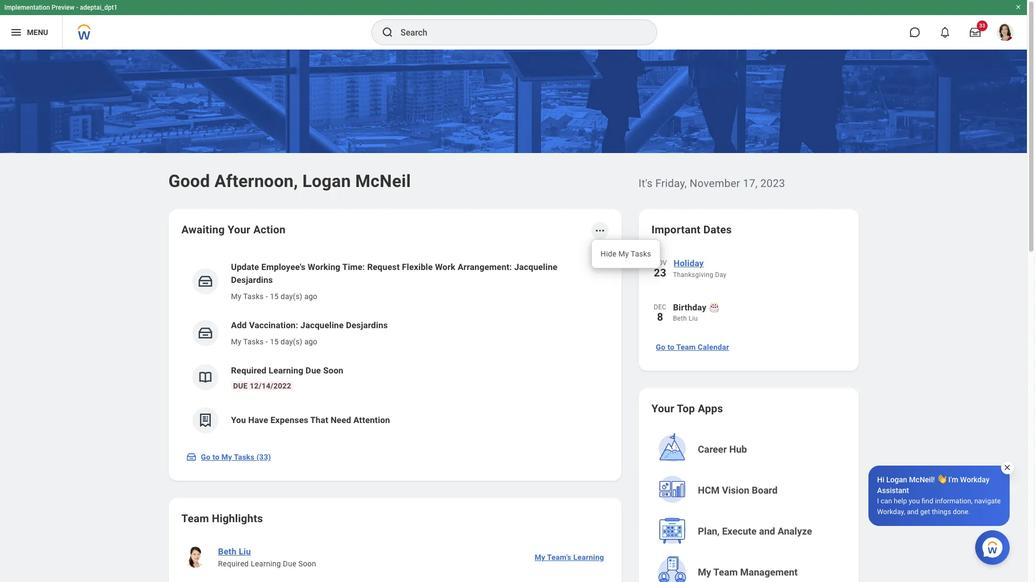 Task type: describe. For each thing, give the bounding box(es) containing it.
request
[[367, 262, 400, 272]]

my team's learning button
[[530, 547, 609, 568]]

hcm
[[698, 485, 720, 496]]

- for inbox icon
[[266, 292, 268, 301]]

go to team calendar
[[656, 343, 729, 352]]

action
[[253, 223, 286, 236]]

menu
[[27, 28, 48, 36]]

mcneil
[[355, 171, 411, 191]]

desjardins inside update employee's working time: request flexible work arrangement: jacqueline desjardins
[[231, 275, 273, 285]]

tasks right hide
[[631, 250, 652, 258]]

i'm
[[949, 476, 959, 484]]

november
[[690, 177, 740, 190]]

career hub
[[698, 444, 747, 455]]

my right hide
[[619, 250, 629, 258]]

update
[[231, 262, 259, 272]]

career
[[698, 444, 727, 455]]

go to my tasks (33) button
[[181, 447, 278, 468]]

👋
[[937, 476, 947, 484]]

career hub button
[[653, 430, 847, 469]]

dashboard expenses image
[[197, 413, 213, 429]]

1 vertical spatial your
[[652, 402, 675, 415]]

2023
[[761, 177, 785, 190]]

and inside button
[[759, 526, 776, 537]]

my team's learning
[[535, 553, 604, 562]]

hide my tasks
[[601, 250, 652, 258]]

awaiting your action list
[[181, 252, 609, 442]]

1 vertical spatial desjardins
[[346, 320, 388, 331]]

33
[[980, 23, 986, 29]]

logan inside main content
[[303, 171, 351, 191]]

liu inside beth liu required learning due soon
[[239, 547, 251, 557]]

1 horizontal spatial inbox image
[[197, 325, 213, 341]]

my team management
[[698, 567, 798, 578]]

tasks down add
[[243, 338, 264, 346]]

navigate
[[975, 497, 1001, 505]]

0 horizontal spatial team
[[181, 512, 209, 525]]

preview
[[52, 4, 75, 11]]

15 for rightmost inbox image
[[270, 338, 279, 346]]

nov
[[654, 259, 667, 267]]

thanksgiving
[[673, 271, 714, 279]]

mcneil!
[[909, 476, 935, 484]]

ago for rightmost inbox image
[[305, 338, 318, 346]]

good afternoon, logan mcneil main content
[[0, 50, 1027, 582]]

0 vertical spatial team
[[677, 343, 696, 352]]

tasks inside go to my tasks (33) "button"
[[234, 453, 255, 462]]

dec
[[654, 304, 667, 311]]

get
[[921, 508, 931, 516]]

plan,
[[698, 526, 720, 537]]

highlights
[[212, 512, 263, 525]]

vision
[[722, 485, 750, 496]]

birthday 🎂 beth liu
[[673, 303, 720, 323]]

it's
[[639, 177, 653, 190]]

0 vertical spatial your
[[228, 223, 251, 236]]

to for my
[[213, 453, 220, 462]]

important dates
[[652, 223, 732, 236]]

my up add
[[231, 292, 242, 301]]

you have expenses that need attention button
[[181, 399, 609, 442]]

hi logan mcneil! 👋 i'm workday assistant i can help you find information, navigate workday, and get things done.
[[877, 476, 1001, 516]]

go to team calendar button
[[652, 337, 734, 358]]

good afternoon, logan mcneil
[[169, 171, 411, 191]]

15 for inbox icon
[[270, 292, 279, 301]]

implementation
[[4, 4, 50, 11]]

holiday thanksgiving day
[[673, 258, 727, 279]]

that
[[310, 415, 328, 426]]

learning inside button
[[574, 553, 604, 562]]

8
[[657, 311, 664, 324]]

my tasks - 15 day(s) ago for inbox icon
[[231, 292, 318, 301]]

day(s) for inbox icon
[[281, 292, 303, 301]]

workday
[[961, 476, 990, 484]]

soon inside awaiting your action list
[[323, 366, 344, 376]]

help
[[894, 497, 907, 505]]

23
[[654, 266, 667, 279]]

due inside beth liu required learning due soon
[[283, 560, 297, 568]]

attention
[[354, 415, 390, 426]]

hub
[[730, 444, 747, 455]]

33 button
[[964, 20, 988, 44]]

inbox large image
[[970, 27, 981, 38]]

jacqueline inside update employee's working time: request flexible work arrangement: jacqueline desjardins
[[514, 262, 558, 272]]

go to my tasks (33)
[[201, 453, 271, 462]]

you
[[909, 497, 920, 505]]

day
[[715, 271, 727, 279]]

my inside "button"
[[222, 453, 232, 462]]

and inside hi logan mcneil! 👋 i'm workday assistant i can help you find information, navigate workday, and get things done.
[[907, 508, 919, 516]]

go for go to my tasks (33)
[[201, 453, 211, 462]]

awaiting your action
[[181, 223, 286, 236]]

add vaccination: jacqueline desjardins
[[231, 320, 388, 331]]

holiday button
[[673, 257, 846, 271]]

x image
[[1004, 464, 1012, 472]]

liu inside birthday 🎂 beth liu
[[689, 315, 698, 323]]

Search Workday  search field
[[401, 20, 635, 44]]

can
[[881, 497, 892, 505]]

menu button
[[0, 15, 62, 50]]

you have expenses that need attention
[[231, 415, 390, 426]]

hcm vision board
[[698, 485, 778, 496]]

working
[[308, 262, 341, 272]]

dec 8
[[654, 304, 667, 324]]

hide
[[601, 250, 617, 258]]

0 vertical spatial due
[[306, 366, 321, 376]]

work
[[435, 262, 456, 272]]

(33)
[[257, 453, 271, 462]]

update employee's working time: request flexible work arrangement: jacqueline desjardins
[[231, 262, 558, 285]]

add
[[231, 320, 247, 331]]



Task type: locate. For each thing, give the bounding box(es) containing it.
0 horizontal spatial go
[[201, 453, 211, 462]]

my team management button
[[653, 553, 847, 582]]

and
[[907, 508, 919, 516], [759, 526, 776, 537]]

friday,
[[656, 177, 687, 190]]

1 horizontal spatial logan
[[887, 476, 908, 484]]

soon
[[323, 366, 344, 376], [299, 560, 316, 568]]

board
[[752, 485, 778, 496]]

liu
[[689, 315, 698, 323], [239, 547, 251, 557]]

holiday
[[674, 258, 704, 269]]

jacqueline right arrangement:
[[514, 262, 558, 272]]

inbox image inside go to my tasks (33) "button"
[[186, 452, 197, 463]]

team's
[[547, 553, 572, 562]]

team highlights
[[181, 512, 263, 525]]

1 vertical spatial due
[[233, 382, 248, 390]]

liu down the highlights
[[239, 547, 251, 557]]

calendar
[[698, 343, 729, 352]]

1 ago from the top
[[305, 292, 318, 301]]

0 horizontal spatial liu
[[239, 547, 251, 557]]

1 vertical spatial liu
[[239, 547, 251, 557]]

1 vertical spatial go
[[201, 453, 211, 462]]

1 vertical spatial required
[[218, 560, 249, 568]]

0 horizontal spatial soon
[[299, 560, 316, 568]]

my
[[619, 250, 629, 258], [231, 292, 242, 301], [231, 338, 242, 346], [222, 453, 232, 462], [535, 553, 545, 562], [698, 567, 712, 578]]

due
[[306, 366, 321, 376], [233, 382, 248, 390], [283, 560, 297, 568]]

0 horizontal spatial desjardins
[[231, 275, 273, 285]]

0 vertical spatial logan
[[303, 171, 351, 191]]

2 vertical spatial team
[[714, 567, 738, 578]]

required learning due soon
[[231, 366, 344, 376]]

2 horizontal spatial team
[[714, 567, 738, 578]]

flexible
[[402, 262, 433, 272]]

1 vertical spatial day(s)
[[281, 338, 303, 346]]

ago up "add vaccination: jacqueline desjardins"
[[305, 292, 318, 301]]

0 vertical spatial -
[[76, 4, 78, 11]]

0 horizontal spatial jacqueline
[[301, 320, 344, 331]]

tasks left (33)
[[234, 453, 255, 462]]

beth inside beth liu required learning due soon
[[218, 547, 237, 557]]

beth down team highlights
[[218, 547, 237, 557]]

inbox image
[[197, 273, 213, 290]]

workday,
[[877, 508, 905, 516]]

search image
[[381, 26, 394, 39]]

required up due 12/14/2022
[[231, 366, 267, 376]]

and left analyze
[[759, 526, 776, 537]]

0 vertical spatial my tasks - 15 day(s) ago
[[231, 292, 318, 301]]

1 horizontal spatial liu
[[689, 315, 698, 323]]

0 horizontal spatial your
[[228, 223, 251, 236]]

liu down 'birthday'
[[689, 315, 698, 323]]

1 day(s) from the top
[[281, 292, 303, 301]]

0 vertical spatial ago
[[305, 292, 318, 301]]

learning inside awaiting your action list
[[269, 366, 303, 376]]

important
[[652, 223, 701, 236]]

15 down vaccination:
[[270, 338, 279, 346]]

inbox image
[[197, 325, 213, 341], [186, 452, 197, 463]]

1 vertical spatial logan
[[887, 476, 908, 484]]

my down add
[[231, 338, 242, 346]]

team left the highlights
[[181, 512, 209, 525]]

day(s) down "add vaccination: jacqueline desjardins"
[[281, 338, 303, 346]]

1 horizontal spatial go
[[656, 343, 666, 352]]

team
[[677, 343, 696, 352], [181, 512, 209, 525], [714, 567, 738, 578]]

afternoon,
[[214, 171, 298, 191]]

beth liu required learning due soon
[[218, 547, 316, 568]]

have
[[248, 415, 268, 426]]

🎂
[[709, 303, 720, 313]]

1 horizontal spatial team
[[677, 343, 696, 352]]

day(s) for rightmost inbox image
[[281, 338, 303, 346]]

2 15 from the top
[[270, 338, 279, 346]]

1 vertical spatial inbox image
[[186, 452, 197, 463]]

to for team
[[668, 343, 675, 352]]

go inside "button"
[[201, 453, 211, 462]]

go down 8
[[656, 343, 666, 352]]

1 vertical spatial team
[[181, 512, 209, 525]]

adeptai_dpt1
[[80, 4, 117, 11]]

1 horizontal spatial desjardins
[[346, 320, 388, 331]]

2 horizontal spatial due
[[306, 366, 321, 376]]

things
[[932, 508, 952, 516]]

learning right team's
[[574, 553, 604, 562]]

- for rightmost inbox image
[[266, 338, 268, 346]]

1 15 from the top
[[270, 292, 279, 301]]

1 vertical spatial jacqueline
[[301, 320, 344, 331]]

information,
[[935, 497, 973, 505]]

15
[[270, 292, 279, 301], [270, 338, 279, 346]]

jacqueline
[[514, 262, 558, 272], [301, 320, 344, 331]]

top
[[677, 402, 695, 415]]

dates
[[704, 223, 732, 236]]

day(s)
[[281, 292, 303, 301], [281, 338, 303, 346]]

1 vertical spatial beth
[[218, 547, 237, 557]]

17,
[[743, 177, 758, 190]]

0 vertical spatial liu
[[689, 315, 698, 323]]

0 vertical spatial 15
[[270, 292, 279, 301]]

my left (33)
[[222, 453, 232, 462]]

0 vertical spatial go
[[656, 343, 666, 352]]

my tasks - 15 day(s) ago for rightmost inbox image
[[231, 338, 318, 346]]

team down execute on the right bottom of the page
[[714, 567, 738, 578]]

2 day(s) from the top
[[281, 338, 303, 346]]

1 horizontal spatial and
[[907, 508, 919, 516]]

soon inside beth liu required learning due soon
[[299, 560, 316, 568]]

apps
[[698, 402, 723, 415]]

0 vertical spatial day(s)
[[281, 292, 303, 301]]

beth down 'birthday'
[[673, 315, 687, 323]]

required down beth liu button
[[218, 560, 249, 568]]

your left top
[[652, 402, 675, 415]]

15 up vaccination:
[[270, 292, 279, 301]]

your top apps
[[652, 402, 723, 415]]

and down you
[[907, 508, 919, 516]]

ago down "add vaccination: jacqueline desjardins"
[[305, 338, 318, 346]]

inbox image left "go to my tasks (33)"
[[186, 452, 197, 463]]

1 vertical spatial and
[[759, 526, 776, 537]]

1 vertical spatial to
[[213, 453, 220, 462]]

go down dashboard expenses image
[[201, 453, 211, 462]]

awaiting
[[181, 223, 225, 236]]

need
[[331, 415, 351, 426]]

plan, execute and analyze button
[[653, 512, 847, 551]]

1 vertical spatial soon
[[299, 560, 316, 568]]

hcm vision board button
[[653, 471, 847, 510]]

tasks down update
[[243, 292, 264, 301]]

2 vertical spatial -
[[266, 338, 268, 346]]

book open image
[[197, 369, 213, 386]]

0 horizontal spatial inbox image
[[186, 452, 197, 463]]

my tasks - 15 day(s) ago down vaccination:
[[231, 338, 318, 346]]

0 vertical spatial soon
[[323, 366, 344, 376]]

important dates element
[[652, 250, 846, 334]]

it's friday, november 17, 2023
[[639, 177, 785, 190]]

employee's
[[261, 262, 306, 272]]

team left calendar
[[677, 343, 696, 352]]

0 vertical spatial desjardins
[[231, 275, 273, 285]]

1 vertical spatial 15
[[270, 338, 279, 346]]

0 horizontal spatial to
[[213, 453, 220, 462]]

0 vertical spatial jacqueline
[[514, 262, 558, 272]]

0 horizontal spatial beth
[[218, 547, 237, 557]]

0 vertical spatial and
[[907, 508, 919, 516]]

0 vertical spatial required
[[231, 366, 267, 376]]

go for go to team calendar
[[656, 343, 666, 352]]

to inside "button"
[[213, 453, 220, 462]]

related actions image
[[595, 225, 605, 236]]

1 my tasks - 15 day(s) ago from the top
[[231, 292, 318, 301]]

0 horizontal spatial logan
[[303, 171, 351, 191]]

required inside awaiting your action list
[[231, 366, 267, 376]]

1 vertical spatial my tasks - 15 day(s) ago
[[231, 338, 318, 346]]

assistant
[[877, 486, 909, 495]]

- right preview
[[76, 4, 78, 11]]

jacqueline right vaccination:
[[301, 320, 344, 331]]

go
[[656, 343, 666, 352], [201, 453, 211, 462]]

justify image
[[10, 26, 23, 39]]

menu banner
[[0, 0, 1027, 50]]

my down plan,
[[698, 567, 712, 578]]

your
[[228, 223, 251, 236], [652, 402, 675, 415]]

plan, execute and analyze
[[698, 526, 812, 537]]

0 horizontal spatial due
[[233, 382, 248, 390]]

1 horizontal spatial your
[[652, 402, 675, 415]]

required inside beth liu required learning due soon
[[218, 560, 249, 568]]

nov 23
[[654, 259, 667, 279]]

i
[[877, 497, 879, 505]]

1 horizontal spatial due
[[283, 560, 297, 568]]

to inside button
[[668, 343, 675, 352]]

notifications large image
[[940, 27, 951, 38]]

my tasks - 15 day(s) ago up vaccination:
[[231, 292, 318, 301]]

0 vertical spatial inbox image
[[197, 325, 213, 341]]

good
[[169, 171, 210, 191]]

beth
[[673, 315, 687, 323], [218, 547, 237, 557]]

1 horizontal spatial jacqueline
[[514, 262, 558, 272]]

12/14/2022
[[250, 382, 291, 390]]

my left team's
[[535, 553, 545, 562]]

1 horizontal spatial beth
[[673, 315, 687, 323]]

1 horizontal spatial to
[[668, 343, 675, 352]]

implementation preview -   adeptai_dpt1
[[4, 4, 117, 11]]

- up vaccination:
[[266, 292, 268, 301]]

learning down beth liu button
[[251, 560, 281, 568]]

analyze
[[778, 526, 812, 537]]

profile logan mcneil image
[[997, 24, 1014, 43]]

my tasks - 15 day(s) ago
[[231, 292, 318, 301], [231, 338, 318, 346]]

0 vertical spatial beth
[[673, 315, 687, 323]]

0 horizontal spatial and
[[759, 526, 776, 537]]

learning up '12/14/2022'
[[269, 366, 303, 376]]

- down vaccination:
[[266, 338, 268, 346]]

arrangement:
[[458, 262, 512, 272]]

2 my tasks - 15 day(s) ago from the top
[[231, 338, 318, 346]]

2 vertical spatial due
[[283, 560, 297, 568]]

beth liu button
[[214, 546, 255, 559]]

-
[[76, 4, 78, 11], [266, 292, 268, 301], [266, 338, 268, 346]]

1 vertical spatial ago
[[305, 338, 318, 346]]

hi
[[877, 476, 885, 484]]

management
[[741, 567, 798, 578]]

beth inside birthday 🎂 beth liu
[[673, 315, 687, 323]]

expenses
[[271, 415, 308, 426]]

logan
[[303, 171, 351, 191], [887, 476, 908, 484]]

day(s) down employee's at the left top of the page
[[281, 292, 303, 301]]

go inside button
[[656, 343, 666, 352]]

ago for inbox icon
[[305, 292, 318, 301]]

learning inside beth liu required learning due soon
[[251, 560, 281, 568]]

to
[[668, 343, 675, 352], [213, 453, 220, 462]]

1 horizontal spatial soon
[[323, 366, 344, 376]]

due 12/14/2022
[[233, 382, 291, 390]]

find
[[922, 497, 934, 505]]

time:
[[343, 262, 365, 272]]

execute
[[722, 526, 757, 537]]

logan inside hi logan mcneil! 👋 i'm workday assistant i can help you find information, navigate workday, and get things done.
[[887, 476, 908, 484]]

- inside menu banner
[[76, 4, 78, 11]]

1 vertical spatial -
[[266, 292, 268, 301]]

0 vertical spatial to
[[668, 343, 675, 352]]

desjardins
[[231, 275, 273, 285], [346, 320, 388, 331]]

close environment banner image
[[1016, 4, 1022, 10]]

2 ago from the top
[[305, 338, 318, 346]]

inbox image left add
[[197, 325, 213, 341]]

birthday
[[673, 303, 707, 313]]

your left action
[[228, 223, 251, 236]]



Task type: vqa. For each thing, say whether or not it's contained in the screenshot.
Job within Tab List
no



